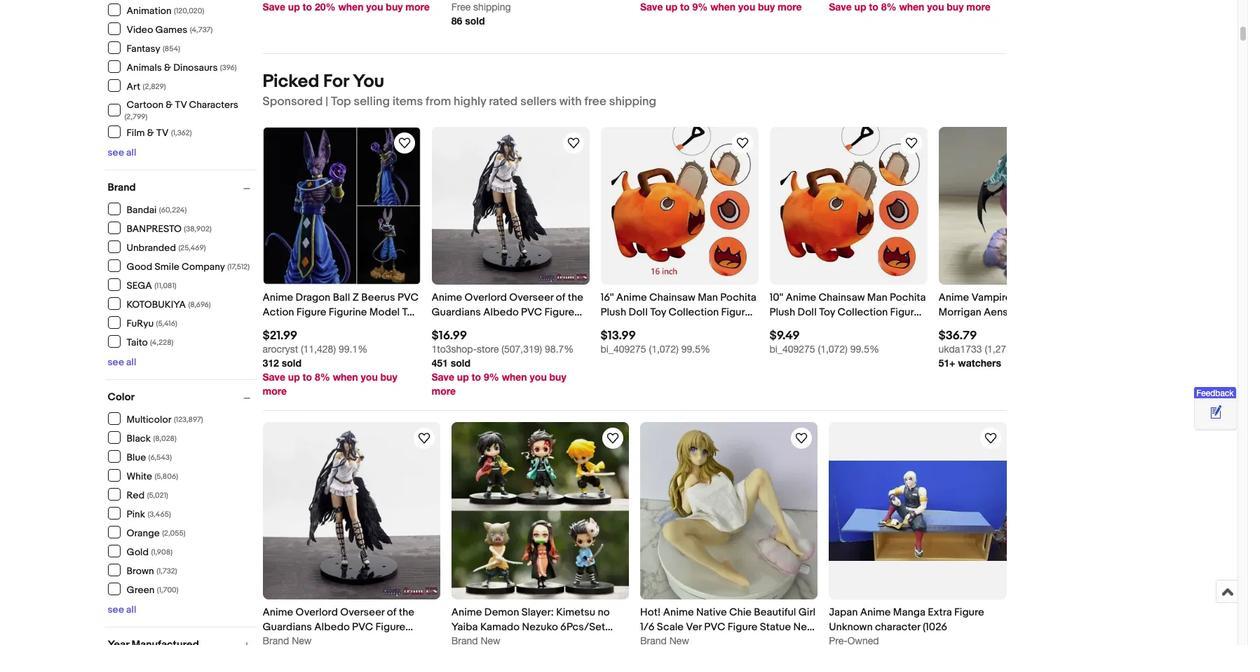 Task type: describe. For each thing, give the bounding box(es) containing it.
soft for $13.99
[[601, 320, 621, 334]]

feedback
[[1197, 389, 1234, 398]]

bishoujo
[[1001, 320, 1042, 334]]

bandai (60,224)
[[127, 204, 187, 216]]

anime overlord overseer of the guardians albedo pvc figure figurine toy gift us
[[263, 606, 414, 645]]

pvc inside the anime overlord overseer of the guardians albedo pvc figure figurine toy gift us $16.99 1to3shop-store (507,319) 98.7% 451 sold save up to 9% when you buy more
[[521, 306, 542, 319]]

green
[[127, 584, 155, 596]]

up for 9%
[[666, 1, 678, 13]]

decoration for $13.99
[[623, 320, 677, 334]]

characters
[[189, 99, 238, 111]]

chainsaw for $9.49
[[819, 291, 865, 304]]

buy for save up to 9% when you buy more
[[758, 1, 775, 13]]

0 vertical spatial 9%
[[693, 1, 708, 13]]

save up to 8% when you buy more
[[829, 1, 991, 13]]

pvc inside anime overlord overseer of the guardians albedo pvc figure figurine toy gift us
[[352, 621, 373, 634]]

anime demon slayer: kimetsu no yaiba kamado nezuko 6pcs/set action figure gifts heading
[[452, 606, 613, 645]]

us for anime overlord overseer of the guardians albedo pvc figure figurine toy gift us $16.99 1to3shop-store (507,319) 98.7% 451 sold save up to 9% when you buy more
[[511, 320, 525, 334]]

multicolor
[[127, 414, 172, 425]]

10'' anime chainsaw man pochita plush doll toy collection figure soft decoration image
[[777, 127, 921, 285]]

doll for $13.99
[[629, 306, 648, 319]]

tv for (1,362)
[[156, 127, 169, 139]]

free shipping 86 sold
[[452, 1, 511, 27]]

1/6
[[640, 621, 655, 634]]

& for cartoon
[[166, 99, 173, 111]]

(11,081)
[[155, 281, 177, 290]]

box inside anime dragon ball z beerus pvc action figure figurine model toy statue with box $21.99 arocryst (11,428) 99.1% 312 sold save up to 8% when you buy more
[[320, 320, 338, 334]]

with
[[296, 320, 318, 334]]

company
[[182, 261, 225, 273]]

anime overlord overseer of the guardians albedo pvc figure figurine toy gift us heading for the top the "anime overlord overseer of the guardians albedo pvc figure figurine toy gift us" image
[[432, 291, 584, 334]]

anime overlord overseer of the guardians albedo pvc figure figurine toy gift us link for bottommost the "anime overlord overseer of the guardians albedo pvc figure figurine toy gift us" image
[[263, 605, 440, 645]]

anime vampireed hunter morrigan aensland figure darkstalkers bishoujo pvc figure link
[[939, 290, 1097, 349]]

save inside anime dragon ball z beerus pvc action figure figurine model toy statue with box $21.99 arocryst (11,428) 99.1% 312 sold save up to 8% when you buy more
[[263, 371, 285, 383]]

box inside hot! anime native chie beautiful girl 1/6 scale ver pvc figure statue new no box
[[657, 636, 675, 645]]

1 see from the top
[[108, 147, 124, 159]]

you inside the anime overlord overseer of the guardians albedo pvc figure figurine toy gift us $16.99 1to3shop-store (507,319) 98.7% 451 sold save up to 9% when you buy more
[[530, 371, 547, 383]]

brand
[[108, 181, 136, 194]]

you
[[353, 71, 384, 93]]

native
[[697, 606, 727, 620]]

gold (1,908)
[[127, 546, 173, 558]]

toy inside "10'' anime chainsaw man pochita plush doll toy collection figure soft decoration $9.49 bi_409275 (1,072) 99.5%"
[[819, 306, 836, 319]]

anime vampireed hunter morrigan aensland figure darkstalkers bishoujo pvc figure heading
[[939, 291, 1069, 349]]

selling
[[354, 95, 390, 109]]

beerus
[[362, 291, 395, 304]]

the for anime overlord overseer of the guardians albedo pvc figure figurine toy gift us $16.99 1to3shop-store (507,319) 98.7% 451 sold save up to 9% when you buy more
[[568, 291, 584, 304]]

gift for anime overlord overseer of the guardians albedo pvc figure figurine toy gift us $16.99 1to3shop-store (507,319) 98.7% 451 sold save up to 9% when you buy more
[[491, 320, 509, 334]]

collection for $9.49
[[838, 306, 888, 319]]

anime inside anime overlord overseer of the guardians albedo pvc figure figurine toy gift us
[[263, 606, 293, 620]]

(8,028)
[[153, 434, 177, 443]]

collection for $13.99
[[669, 306, 719, 319]]

model
[[370, 306, 400, 319]]

16'' anime chainsaw man pochita plush doll toy collection figure soft decoration link
[[601, 290, 759, 334]]

albedo for anime overlord overseer of the guardians albedo pvc figure figurine toy gift us $16.99 1to3shop-store (507,319) 98.7% 451 sold save up to 9% when you buy more
[[483, 306, 519, 319]]

taito
[[127, 336, 148, 348]]

see all button for color
[[108, 604, 136, 616]]

hot! anime native chie beautiful girl 1/6 scale ver pvc figure statue new no box heading
[[640, 606, 816, 645]]

games
[[155, 23, 188, 35]]

99.5% for $13.99
[[682, 344, 711, 355]]

overlord for anime overlord overseer of the guardians albedo pvc figure figurine toy gift us $16.99 1to3shop-store (507,319) 98.7% 451 sold save up to 9% when you buy more
[[465, 291, 507, 304]]

anime overlord overseer of the guardians albedo pvc figure figurine toy gift us heading for bottommost the "anime overlord overseer of the guardians albedo pvc figure figurine toy gift us" image
[[263, 606, 414, 645]]

aensland
[[984, 306, 1029, 319]]

more inside anime dragon ball z beerus pvc action figure figurine model toy statue with box $21.99 arocryst (11,428) 99.1% 312 sold save up to 8% when you buy more
[[263, 385, 287, 397]]

(8,696)
[[188, 300, 211, 309]]

more inside the anime overlord overseer of the guardians albedo pvc figure figurine toy gift us $16.99 1to3shop-store (507,319) 98.7% 451 sold save up to 9% when you buy more
[[432, 385, 456, 397]]

hot! anime native chie beautiful girl 1/6 scale ver pvc figure statue new no box
[[640, 606, 816, 645]]

more for save up to 8% when you buy more
[[967, 1, 991, 13]]

see for brand
[[108, 356, 124, 368]]

& for film
[[147, 127, 154, 139]]

color button
[[108, 391, 256, 404]]

anime inside anime vampireed hunter morrigan aensland figure darkstalkers bishoujo pvc figure
[[939, 291, 970, 304]]

more for save up to 20% when you buy more
[[406, 1, 430, 13]]

toy inside 16'' anime chainsaw man pochita plush doll toy collection figure soft decoration $13.99 bi_409275 (1,072) 99.5%
[[650, 306, 666, 319]]

buy for save up to 20% when you buy more
[[386, 1, 403, 13]]

nezuko
[[522, 621, 558, 634]]

(2,799)
[[125, 112, 148, 121]]

chainsaw for $13.99
[[650, 291, 696, 304]]

hot!
[[640, 606, 661, 620]]

(854)
[[163, 44, 180, 53]]

red (5,021)
[[127, 489, 168, 501]]

up for 20%
[[288, 1, 300, 13]]

(4,737)
[[190, 25, 213, 34]]

(5,021)
[[147, 491, 168, 500]]

anime dragon ball z beerus pvc action figure figurine model toy statue with box link
[[263, 290, 421, 334]]

unbranded
[[127, 242, 176, 254]]

more for save up to 9% when you buy more
[[778, 1, 802, 13]]

japan
[[829, 606, 858, 620]]

(120,020)
[[174, 6, 204, 15]]

animals & dinosaurs (396)
[[127, 61, 237, 73]]

guardians for anime overlord overseer of the guardians albedo pvc figure figurine toy gift us
[[263, 621, 312, 634]]

watch japan anime manga extra figure unknown character (1026 image
[[982, 430, 999, 447]]

10''
[[770, 291, 784, 304]]

kimetsu
[[556, 606, 596, 620]]

when for 9%
[[711, 1, 736, 13]]

doll for $9.49
[[798, 306, 817, 319]]

(1,700)
[[157, 585, 179, 595]]

10'' anime chainsaw man pochita plush doll toy collection figure soft decoration link
[[770, 290, 928, 334]]

all for color
[[126, 604, 136, 616]]

picked
[[263, 71, 319, 93]]

cartoon
[[127, 99, 163, 111]]

sega
[[127, 280, 152, 291]]

up inside the anime overlord overseer of the guardians albedo pvc figure figurine toy gift us $16.99 1to3shop-store (507,319) 98.7% 451 sold save up to 9% when you buy more
[[457, 371, 469, 383]]

(38,902)
[[184, 224, 212, 233]]

the for anime overlord overseer of the guardians albedo pvc figure figurine toy gift us
[[399, 606, 414, 620]]

sponsored
[[263, 95, 323, 109]]

8% inside anime dragon ball z beerus pvc action figure figurine model toy statue with box $21.99 arocryst (11,428) 99.1% 312 sold save up to 8% when you buy more
[[315, 371, 330, 383]]

demon
[[485, 606, 519, 620]]

red
[[127, 489, 145, 501]]

312
[[263, 357, 279, 369]]

free
[[585, 95, 607, 109]]

soft for $9.49
[[770, 320, 790, 334]]

pochita for $13.99
[[721, 291, 757, 304]]

figure inside anime overlord overseer of the guardians albedo pvc figure figurine toy gift us
[[376, 621, 406, 634]]

anime inside hot! anime native chie beautiful girl 1/6 scale ver pvc figure statue new no box
[[664, 606, 694, 620]]

decoration for $9.49
[[792, 320, 846, 334]]

(396)
[[220, 63, 237, 72]]

pvc inside hot! anime native chie beautiful girl 1/6 scale ver pvc figure statue new no box
[[705, 621, 726, 634]]

of for anime overlord overseer of the guardians albedo pvc figure figurine toy gift us $16.99 1to3shop-store (507,319) 98.7% 451 sold save up to 9% when you buy more
[[556, 291, 566, 304]]

6pcs/set
[[561, 621, 606, 634]]

beautiful
[[754, 606, 796, 620]]

overseer for anime overlord overseer of the guardians albedo pvc figure figurine toy gift us $16.99 1to3shop-store (507,319) 98.7% 451 sold save up to 9% when you buy more
[[509, 291, 554, 304]]

(6,543)
[[148, 453, 172, 462]]

ver
[[686, 621, 702, 634]]

$16.99
[[432, 329, 467, 343]]

you for 20%
[[366, 1, 383, 13]]

video
[[127, 23, 153, 35]]

pochita for $9.49
[[890, 291, 926, 304]]

kotobukiya (8,696)
[[127, 298, 211, 310]]

to for 20%
[[303, 1, 312, 13]]

86
[[452, 15, 463, 27]]

see all for brand
[[108, 356, 136, 368]]

dragon
[[296, 291, 331, 304]]

top
[[331, 95, 351, 109]]

figurine for anime overlord overseer of the guardians albedo pvc figure figurine toy gift us
[[263, 636, 301, 645]]

anime demon slayer: kimetsu no yaiba kamado nezuko 6pcs/set action figure gifts
[[452, 606, 610, 645]]

1 horizontal spatial 8%
[[882, 1, 897, 13]]

green (1,700)
[[127, 584, 179, 596]]

98.7%
[[545, 344, 574, 355]]

smile
[[155, 261, 179, 273]]

$36.79 ukda1733 (1,273) 98.9% 51+ watchers
[[939, 329, 1047, 369]]

anime inside 16'' anime chainsaw man pochita plush doll toy collection figure soft decoration $13.99 bi_409275 (1,072) 99.5%
[[617, 291, 647, 304]]

man for $13.99
[[698, 291, 718, 304]]

up inside anime dragon ball z beerus pvc action figure figurine model toy statue with box $21.99 arocryst (11,428) 99.1% 312 sold save up to 8% when you buy more
[[288, 371, 300, 383]]

of for anime overlord overseer of the guardians albedo pvc figure figurine toy gift us
[[387, 606, 397, 620]]

anime vampireed hunter morrigan aensland figure darkstalkers bishoujo pvc figure image
[[939, 127, 1097, 285]]

anime dragon ball z beerus pvc action figure figurine model toy statue with box heading
[[263, 291, 419, 334]]

sega (11,081)
[[127, 280, 177, 291]]

japan anime manga extra figure unknown character (1026 image
[[829, 461, 1007, 561]]

when inside the anime overlord overseer of the guardians albedo pvc figure figurine toy gift us $16.99 1to3shop-store (507,319) 98.7% 451 sold save up to 9% when you buy more
[[502, 371, 527, 383]]

(1026
[[923, 621, 948, 634]]

japan anime manga extra figure unknown character (1026 heading
[[829, 606, 985, 634]]

good smile company (17,512)
[[127, 261, 250, 273]]

figurine for anime overlord overseer of the guardians albedo pvc figure figurine toy gift us $16.99 1to3shop-store (507,319) 98.7% 451 sold save up to 9% when you buy more
[[432, 320, 470, 334]]

store
[[477, 344, 499, 355]]

451
[[432, 357, 448, 369]]



Task type: locate. For each thing, give the bounding box(es) containing it.
save for save up to 20% when you buy more
[[263, 1, 285, 13]]

figure inside anime demon slayer: kimetsu no yaiba kamado nezuko 6pcs/set action figure gifts
[[485, 636, 515, 645]]

toy
[[402, 306, 418, 319], [650, 306, 666, 319], [819, 306, 836, 319], [472, 320, 488, 334], [303, 636, 319, 645]]

all down the film
[[126, 147, 136, 159]]

sold
[[465, 15, 485, 27], [282, 357, 302, 369], [451, 357, 471, 369]]

soft down 16''
[[601, 320, 621, 334]]

anime inside "10'' anime chainsaw man pochita plush doll toy collection figure soft decoration $9.49 bi_409275 (1,072) 99.5%"
[[786, 291, 817, 304]]

& inside the cartoon & tv characters (2,799)
[[166, 99, 173, 111]]

statue for $21.99
[[263, 320, 294, 334]]

up for 8%
[[855, 1, 867, 13]]

man inside 16'' anime chainsaw man pochita plush doll toy collection figure soft decoration $13.99 bi_409275 (1,072) 99.5%
[[698, 291, 718, 304]]

gift inside the anime overlord overseer of the guardians albedo pvc figure figurine toy gift us $16.99 1to3shop-store (507,319) 98.7% 451 sold save up to 9% when you buy more
[[491, 320, 509, 334]]

to for 9%
[[680, 1, 690, 13]]

figure
[[297, 306, 327, 319], [545, 306, 575, 319], [722, 306, 751, 319], [891, 306, 921, 319], [1031, 306, 1061, 319], [939, 335, 969, 349], [955, 606, 985, 620], [376, 621, 406, 634], [728, 621, 758, 634], [485, 636, 515, 645]]

doll up $9.49
[[798, 306, 817, 319]]

1 vertical spatial figurine
[[432, 320, 470, 334]]

0 vertical spatial overseer
[[509, 291, 554, 304]]

1 vertical spatial see
[[108, 356, 124, 368]]

0 horizontal spatial us
[[342, 636, 356, 645]]

16'' anime chainsaw man pochita plush doll toy collection figure soft decoration $13.99 bi_409275 (1,072) 99.5%
[[601, 291, 757, 355]]

anime dragon ball z beerus pvc action figure figurine model toy statue with box image
[[263, 127, 421, 285]]

1 horizontal spatial chainsaw
[[819, 291, 865, 304]]

tv up (1,362) at the top
[[175, 99, 187, 111]]

16'' anime chainsaw man pochita plush doll toy collection figure soft decoration heading
[[601, 291, 757, 334]]

us inside the anime overlord overseer of the guardians albedo pvc figure figurine toy gift us $16.99 1to3shop-store (507,319) 98.7% 451 sold save up to 9% when you buy more
[[511, 320, 525, 334]]

albedo inside anime overlord overseer of the guardians albedo pvc figure figurine toy gift us
[[314, 621, 350, 634]]

see all down the film
[[108, 147, 136, 159]]

bi_409275 for $9.49
[[770, 344, 816, 355]]

toy for anime dragon ball z beerus pvc action figure figurine model toy statue with box $21.99 arocryst (11,428) 99.1% 312 sold save up to 8% when you buy more
[[402, 306, 418, 319]]

& down (2,829)
[[166, 99, 173, 111]]

the inside the anime overlord overseer of the guardians albedo pvc figure figurine toy gift us $16.99 1to3shop-store (507,319) 98.7% 451 sold save up to 9% when you buy more
[[568, 291, 584, 304]]

1 see all button from the top
[[108, 147, 136, 159]]

see all button down 'taito'
[[108, 356, 136, 368]]

2 decoration from the left
[[792, 320, 846, 334]]

0 vertical spatial us
[[511, 320, 525, 334]]

anime inside the anime overlord overseer of the guardians albedo pvc figure figurine toy gift us $16.99 1to3shop-store (507,319) 98.7% 451 sold save up to 9% when you buy more
[[432, 291, 462, 304]]

animation (120,020)
[[127, 5, 204, 16]]

figure inside 16'' anime chainsaw man pochita plush doll toy collection figure soft decoration $13.99 bi_409275 (1,072) 99.5%
[[722, 306, 751, 319]]

1 horizontal spatial overlord
[[465, 291, 507, 304]]

1 vertical spatial overlord
[[296, 606, 338, 620]]

shipping inside free shipping 86 sold
[[474, 1, 511, 13]]

plush inside 16'' anime chainsaw man pochita plush doll toy collection figure soft decoration $13.99 bi_409275 (1,072) 99.5%
[[601, 306, 627, 319]]

1 bi_409275 from the left
[[601, 344, 647, 355]]

1 see all from the top
[[108, 147, 136, 159]]

0 vertical spatial the
[[568, 291, 584, 304]]

overseer for anime overlord overseer of the guardians albedo pvc figure figurine toy gift us
[[340, 606, 385, 620]]

statue inside hot! anime native chie beautiful girl 1/6 scale ver pvc figure statue new no box
[[760, 621, 791, 634]]

1 horizontal spatial statue
[[760, 621, 791, 634]]

99.5% down 10'' anime chainsaw man pochita plush doll toy collection figure soft decoration heading
[[851, 344, 880, 355]]

hot! anime native chie beautiful girl 1/6 scale ver pvc figure statue new no box image
[[640, 422, 818, 600]]

1 vertical spatial us
[[342, 636, 356, 645]]

unbranded (25,469)
[[127, 242, 206, 254]]

0 horizontal spatial guardians
[[263, 621, 312, 634]]

0 vertical spatial anime overlord overseer of the guardians albedo pvc figure figurine toy gift us heading
[[432, 291, 584, 334]]

pvc
[[398, 291, 419, 304], [521, 306, 542, 319], [1044, 320, 1065, 334], [352, 621, 373, 634], [705, 621, 726, 634]]

bi_409275
[[601, 344, 647, 355], [770, 344, 816, 355]]

orange (2,055)
[[127, 527, 186, 539]]

see all button down green
[[108, 604, 136, 616]]

buy inside the anime overlord overseer of the guardians albedo pvc figure figurine toy gift us $16.99 1to3shop-store (507,319) 98.7% 451 sold save up to 9% when you buy more
[[550, 371, 567, 383]]

good
[[127, 261, 152, 273]]

1 vertical spatial shipping
[[609, 95, 657, 109]]

plush for $13.99
[[601, 306, 627, 319]]

free
[[452, 1, 471, 13]]

man inside "10'' anime chainsaw man pochita plush doll toy collection figure soft decoration $9.49 bi_409275 (1,072) 99.5%"
[[868, 291, 888, 304]]

albedo for anime overlord overseer of the guardians albedo pvc figure figurine toy gift us
[[314, 621, 350, 634]]

1 horizontal spatial tv
[[175, 99, 187, 111]]

0 horizontal spatial 99.5%
[[682, 344, 711, 355]]

2 99.5% from the left
[[851, 344, 880, 355]]

save
[[263, 1, 285, 13], [640, 1, 663, 13], [829, 1, 852, 13], [263, 371, 285, 383], [432, 371, 455, 383]]

bi_409275 down $13.99
[[601, 344, 647, 355]]

watchers
[[958, 357, 1002, 369]]

all down 'taito'
[[126, 356, 136, 368]]

anime
[[263, 291, 293, 304], [432, 291, 462, 304], [617, 291, 647, 304], [786, 291, 817, 304], [939, 291, 970, 304], [263, 606, 293, 620], [452, 606, 482, 620], [664, 606, 694, 620], [861, 606, 891, 620]]

0 vertical spatial tv
[[175, 99, 187, 111]]

scale
[[657, 621, 684, 634]]

1 collection from the left
[[669, 306, 719, 319]]

& for animals
[[164, 61, 171, 73]]

watch anime overlord overseer of the guardians albedo pvc figure figurine toy gift us image
[[565, 135, 582, 151], [416, 430, 433, 447]]

black (8,028)
[[127, 432, 177, 444]]

1 horizontal spatial anime overlord overseer of the guardians albedo pvc figure figurine toy gift us heading
[[432, 291, 584, 334]]

see all down green
[[108, 604, 136, 616]]

from
[[426, 95, 451, 109]]

(1,072) inside 16'' anime chainsaw man pochita plush doll toy collection figure soft decoration $13.99 bi_409275 (1,072) 99.5%
[[649, 344, 679, 355]]

8%
[[882, 1, 897, 13], [315, 371, 330, 383]]

2 vertical spatial see all
[[108, 604, 136, 616]]

watch 16'' anime chainsaw man pochita plush doll toy collection figure soft decoration image
[[734, 135, 751, 151]]

manga
[[894, 606, 926, 620]]

figurine inside the anime overlord overseer of the guardians albedo pvc figure figurine toy gift us $16.99 1to3shop-store (507,319) 98.7% 451 sold save up to 9% when you buy more
[[432, 320, 470, 334]]

chainsaw inside 16'' anime chainsaw man pochita plush doll toy collection figure soft decoration $13.99 bi_409275 (1,072) 99.5%
[[650, 291, 696, 304]]

1 vertical spatial box
[[657, 636, 675, 645]]

1 horizontal spatial albedo
[[483, 306, 519, 319]]

0 horizontal spatial box
[[320, 320, 338, 334]]

save for save up to 8% when you buy more
[[829, 1, 852, 13]]

(1,072) for $9.49
[[818, 344, 848, 355]]

decoration inside 16'' anime chainsaw man pochita plush doll toy collection figure soft decoration $13.99 bi_409275 (1,072) 99.5%
[[623, 320, 677, 334]]

anime demon slayer: kimetsu no yaiba kamado nezuko 6pcs/set action figure gifts image
[[452, 422, 629, 600]]

0 vertical spatial &
[[164, 61, 171, 73]]

99.5% inside 16'' anime chainsaw man pochita plush doll toy collection figure soft decoration $13.99 bi_409275 (1,072) 99.5%
[[682, 344, 711, 355]]

hot! anime native chie beautiful girl 1/6 scale ver pvc figure statue new no box link
[[640, 605, 818, 645]]

0 vertical spatial see all
[[108, 147, 136, 159]]

1 horizontal spatial the
[[568, 291, 584, 304]]

(11,428)
[[301, 344, 336, 355]]

tv for characters
[[175, 99, 187, 111]]

0 vertical spatial all
[[126, 147, 136, 159]]

1 doll from the left
[[629, 306, 648, 319]]

0 vertical spatial see all button
[[108, 147, 136, 159]]

soft down 10''
[[770, 320, 790, 334]]

sold for $16.99
[[451, 357, 471, 369]]

sold down 1to3shop-
[[451, 357, 471, 369]]

1 horizontal spatial plush
[[770, 306, 796, 319]]

1 pochita from the left
[[721, 291, 757, 304]]

overseer inside anime overlord overseer of the guardians albedo pvc figure figurine toy gift us
[[340, 606, 385, 620]]

sold inside the anime overlord overseer of the guardians albedo pvc figure figurine toy gift us $16.99 1to3shop-store (507,319) 98.7% 451 sold save up to 9% when you buy more
[[451, 357, 471, 369]]

3 see all from the top
[[108, 604, 136, 616]]

& down (854)
[[164, 61, 171, 73]]

10'' anime chainsaw man pochita plush doll toy collection figure soft decoration heading
[[770, 291, 926, 334]]

(1,362)
[[171, 128, 192, 137]]

1 horizontal spatial watch anime overlord overseer of the guardians albedo pvc figure figurine toy gift us image
[[565, 135, 582, 151]]

all down green
[[126, 604, 136, 616]]

gift for anime overlord overseer of the guardians albedo pvc figure figurine toy gift us
[[322, 636, 340, 645]]

bi_409275 for $13.99
[[601, 344, 647, 355]]

1 vertical spatial action
[[452, 636, 483, 645]]

0 horizontal spatial 9%
[[484, 371, 499, 383]]

pochita inside 16'' anime chainsaw man pochita plush doll toy collection figure soft decoration $13.99 bi_409275 (1,072) 99.5%
[[721, 291, 757, 304]]

2 vertical spatial all
[[126, 604, 136, 616]]

1 horizontal spatial decoration
[[792, 320, 846, 334]]

16'' anime chainsaw man pochita plush doll toy collection figure soft decoration image
[[608, 127, 752, 285]]

0 vertical spatial shipping
[[474, 1, 511, 13]]

0 horizontal spatial chainsaw
[[650, 291, 696, 304]]

you inside anime dragon ball z beerus pvc action figure figurine model toy statue with box $21.99 arocryst (11,428) 99.1% 312 sold save up to 8% when you buy more
[[361, 371, 378, 383]]

albedo
[[483, 306, 519, 319], [314, 621, 350, 634]]

1 chainsaw from the left
[[650, 291, 696, 304]]

(5,416)
[[156, 319, 177, 328]]

toy inside anime dragon ball z beerus pvc action figure figurine model toy statue with box $21.99 arocryst (11,428) 99.1% 312 sold save up to 8% when you buy more
[[402, 306, 418, 319]]

1 vertical spatial 9%
[[484, 371, 499, 383]]

you for 8%
[[928, 1, 945, 13]]

overlord inside anime overlord overseer of the guardians albedo pvc figure figurine toy gift us
[[296, 606, 338, 620]]

0 horizontal spatial the
[[399, 606, 414, 620]]

2 see all button from the top
[[108, 356, 136, 368]]

with
[[560, 95, 582, 109]]

animation
[[127, 5, 172, 16]]

overlord inside the anime overlord overseer of the guardians albedo pvc figure figurine toy gift us $16.99 1to3shop-store (507,319) 98.7% 451 sold save up to 9% when you buy more
[[465, 291, 507, 304]]

see all down 'taito'
[[108, 356, 136, 368]]

man for $9.49
[[868, 291, 888, 304]]

1 vertical spatial gift
[[322, 636, 340, 645]]

gift inside anime overlord overseer of the guardians albedo pvc figure figurine toy gift us
[[322, 636, 340, 645]]

watch anime overlord overseer of the guardians albedo pvc figure figurine toy gift us image for the top the "anime overlord overseer of the guardians albedo pvc figure figurine toy gift us" image
[[565, 135, 582, 151]]

0 horizontal spatial watch anime overlord overseer of the guardians albedo pvc figure figurine toy gift us image
[[416, 430, 433, 447]]

of inside the anime overlord overseer of the guardians albedo pvc figure figurine toy gift us $16.99 1to3shop-store (507,319) 98.7% 451 sold save up to 9% when you buy more
[[556, 291, 566, 304]]

2 man from the left
[[868, 291, 888, 304]]

you
[[366, 1, 383, 13], [739, 1, 756, 13], [928, 1, 945, 13], [361, 371, 378, 383], [530, 371, 547, 383]]

banpresto
[[127, 223, 182, 235]]

blue
[[127, 451, 146, 463]]

tv left (1,362) at the top
[[156, 127, 169, 139]]

guardians inside the anime overlord overseer of the guardians albedo pvc figure figurine toy gift us $16.99 1to3shop-store (507,319) 98.7% 451 sold save up to 9% when you buy more
[[432, 306, 481, 319]]

1 vertical spatial see all button
[[108, 356, 136, 368]]

sold inside anime dragon ball z beerus pvc action figure figurine model toy statue with box $21.99 arocryst (11,428) 99.1% 312 sold save up to 8% when you buy more
[[282, 357, 302, 369]]

0 horizontal spatial doll
[[629, 306, 648, 319]]

1 (1,072) from the left
[[649, 344, 679, 355]]

bi_409275 down $9.49
[[770, 344, 816, 355]]

0 vertical spatial gift
[[491, 320, 509, 334]]

1 horizontal spatial pochita
[[890, 291, 926, 304]]

figurine inside anime dragon ball z beerus pvc action figure figurine model toy statue with box $21.99 arocryst (11,428) 99.1% 312 sold save up to 8% when you buy more
[[329, 306, 367, 319]]

kotobukiya
[[127, 298, 186, 310]]

0 vertical spatial of
[[556, 291, 566, 304]]

0 vertical spatial anime overlord overseer of the guardians albedo pvc figure figurine toy gift us image
[[432, 127, 590, 285]]

multicolor (123,897)
[[127, 414, 203, 425]]

2 vertical spatial see
[[108, 604, 124, 616]]

0 horizontal spatial bi_409275
[[601, 344, 647, 355]]

shipping inside "picked for you sponsored | top selling items from highly rated sellers with free shipping"
[[609, 95, 657, 109]]

gifts
[[518, 636, 541, 645]]

99.5% inside "10'' anime chainsaw man pochita plush doll toy collection figure soft decoration $9.49 bi_409275 (1,072) 99.5%"
[[851, 344, 880, 355]]

guardians for anime overlord overseer of the guardians albedo pvc figure figurine toy gift us $16.99 1to3shop-store (507,319) 98.7% 451 sold save up to 9% when you buy more
[[432, 306, 481, 319]]

box right with
[[320, 320, 338, 334]]

video games (4,737)
[[127, 23, 213, 35]]

0 horizontal spatial figurine
[[263, 636, 301, 645]]

us inside anime overlord overseer of the guardians albedo pvc figure figurine toy gift us
[[342, 636, 356, 645]]

1 vertical spatial 8%
[[315, 371, 330, 383]]

when for 8%
[[900, 1, 925, 13]]

save up to 20% when you buy more
[[263, 1, 430, 13]]

tv inside the cartoon & tv characters (2,799)
[[175, 99, 187, 111]]

sold inside free shipping 86 sold
[[465, 15, 485, 27]]

when inside anime dragon ball z beerus pvc action figure figurine model toy statue with box $21.99 arocryst (11,428) 99.1% 312 sold save up to 8% when you buy more
[[333, 371, 358, 383]]

1 vertical spatial statue
[[760, 621, 791, 634]]

guardians
[[432, 306, 481, 319], [263, 621, 312, 634]]

toy inside the anime overlord overseer of the guardians albedo pvc figure figurine toy gift us $16.99 1to3shop-store (507,319) 98.7% 451 sold save up to 9% when you buy more
[[472, 320, 488, 334]]

99.5% for $9.49
[[851, 344, 880, 355]]

toy for anime overlord overseer of the guardians albedo pvc figure figurine toy gift us $16.99 1to3shop-store (507,319) 98.7% 451 sold save up to 9% when you buy more
[[472, 320, 488, 334]]

0 horizontal spatial shipping
[[474, 1, 511, 13]]

chainsaw inside "10'' anime chainsaw man pochita plush doll toy collection figure soft decoration $9.49 bi_409275 (1,072) 99.5%"
[[819, 291, 865, 304]]

0 vertical spatial 8%
[[882, 1, 897, 13]]

0 vertical spatial overlord
[[465, 291, 507, 304]]

2 pochita from the left
[[890, 291, 926, 304]]

to for 8%
[[869, 1, 879, 13]]

doll up $13.99
[[629, 306, 648, 319]]

chainsaw right 10''
[[819, 291, 865, 304]]

figure inside japan anime manga extra figure unknown character (1026
[[955, 606, 985, 620]]

plush down 10''
[[770, 306, 796, 319]]

action up the $21.99
[[263, 306, 294, 319]]

action inside anime dragon ball z beerus pvc action figure figurine model toy statue with box $21.99 arocryst (11,428) 99.1% 312 sold save up to 8% when you buy more
[[263, 306, 294, 319]]

(1,273)
[[985, 344, 1015, 355]]

bi_409275 inside "10'' anime chainsaw man pochita plush doll toy collection figure soft decoration $9.49 bi_409275 (1,072) 99.5%"
[[770, 344, 816, 355]]

1 all from the top
[[126, 147, 136, 159]]

1 vertical spatial &
[[166, 99, 173, 111]]

anime inside japan anime manga extra figure unknown character (1026
[[861, 606, 891, 620]]

0 horizontal spatial plush
[[601, 306, 627, 319]]

0 horizontal spatial of
[[387, 606, 397, 620]]

2 see from the top
[[108, 356, 124, 368]]

plush down 16''
[[601, 306, 627, 319]]

vampireed
[[972, 291, 1025, 304]]

1 soft from the left
[[601, 320, 621, 334]]

soft inside 16'' anime chainsaw man pochita plush doll toy collection figure soft decoration $13.99 bi_409275 (1,072) 99.5%
[[601, 320, 621, 334]]

0 horizontal spatial pochita
[[721, 291, 757, 304]]

2 vertical spatial &
[[147, 127, 154, 139]]

action inside anime demon slayer: kimetsu no yaiba kamado nezuko 6pcs/set action figure gifts
[[452, 636, 483, 645]]

anime vampireed hunter morrigan aensland figure darkstalkers bishoujo pvc figure
[[939, 291, 1065, 349]]

of inside anime overlord overseer of the guardians albedo pvc figure figurine toy gift us
[[387, 606, 397, 620]]

see
[[108, 147, 124, 159], [108, 356, 124, 368], [108, 604, 124, 616]]

1 horizontal spatial guardians
[[432, 306, 481, 319]]

1 vertical spatial overseer
[[340, 606, 385, 620]]

animals
[[127, 61, 162, 73]]

0 vertical spatial see
[[108, 147, 124, 159]]

2 collection from the left
[[838, 306, 888, 319]]

0 vertical spatial box
[[320, 320, 338, 334]]

of
[[556, 291, 566, 304], [387, 606, 397, 620]]

to inside anime dragon ball z beerus pvc action figure figurine model toy statue with box $21.99 arocryst (11,428) 99.1% 312 sold save up to 8% when you buy more
[[303, 371, 312, 383]]

decoration inside "10'' anime chainsaw man pochita plush doll toy collection figure soft decoration $9.49 bi_409275 (1,072) 99.5%"
[[792, 320, 846, 334]]

(60,224)
[[159, 205, 187, 214]]

see all button for brand
[[108, 356, 136, 368]]

0 horizontal spatial statue
[[263, 320, 294, 334]]

new
[[794, 621, 815, 634]]

(1,072) for $13.99
[[649, 344, 679, 355]]

chainsaw right 16''
[[650, 291, 696, 304]]

1 vertical spatial tv
[[156, 127, 169, 139]]

2 (1,072) from the left
[[818, 344, 848, 355]]

more
[[406, 1, 430, 13], [778, 1, 802, 13], [967, 1, 991, 13], [263, 385, 287, 397], [432, 385, 456, 397]]

anime overlord overseer of the guardians albedo pvc figure figurine toy gift us link for the top the "anime overlord overseer of the guardians albedo pvc figure figurine toy gift us" image
[[432, 290, 590, 334]]

2 bi_409275 from the left
[[770, 344, 816, 355]]

$9.49
[[770, 329, 800, 343]]

you for 9%
[[739, 1, 756, 13]]

figurine
[[329, 306, 367, 319], [432, 320, 470, 334], [263, 636, 301, 645]]

bi_409275 inside 16'' anime chainsaw man pochita plush doll toy collection figure soft decoration $13.99 bi_409275 (1,072) 99.5%
[[601, 344, 647, 355]]

watch anime overlord overseer of the guardians albedo pvc figure figurine toy gift us image for bottommost the "anime overlord overseer of the guardians albedo pvc figure figurine toy gift us" image
[[416, 430, 433, 447]]

toy for anime overlord overseer of the guardians albedo pvc figure figurine toy gift us
[[303, 636, 319, 645]]

1 horizontal spatial bi_409275
[[770, 344, 816, 355]]

0 horizontal spatial overseer
[[340, 606, 385, 620]]

save up to 9% when you buy more
[[640, 1, 802, 13]]

3 see from the top
[[108, 604, 124, 616]]

figure inside anime dragon ball z beerus pvc action figure figurine model toy statue with box $21.99 arocryst (11,428) 99.1% 312 sold save up to 8% when you buy more
[[297, 306, 327, 319]]

anime inside anime dragon ball z beerus pvc action figure figurine model toy statue with box $21.99 arocryst (11,428) 99.1% 312 sold save up to 8% when you buy more
[[263, 291, 293, 304]]

soft inside "10'' anime chainsaw man pochita plush doll toy collection figure soft decoration $9.49 bi_409275 (1,072) 99.5%"
[[770, 320, 790, 334]]

1 horizontal spatial overseer
[[509, 291, 554, 304]]

action down yaiba
[[452, 636, 483, 645]]

pochita
[[721, 291, 757, 304], [890, 291, 926, 304]]

99.5%
[[682, 344, 711, 355], [851, 344, 880, 355]]

watch anime dragon ball z beerus pvc action figure figurine model toy statue with box image
[[396, 135, 413, 151]]

slayer:
[[522, 606, 554, 620]]

1 horizontal spatial man
[[868, 291, 888, 304]]

1 horizontal spatial collection
[[838, 306, 888, 319]]

(3,465)
[[148, 510, 171, 519]]

1 horizontal spatial shipping
[[609, 95, 657, 109]]

morrigan
[[939, 306, 982, 319]]

plush inside "10'' anime chainsaw man pochita plush doll toy collection figure soft decoration $9.49 bi_409275 (1,072) 99.5%"
[[770, 306, 796, 319]]

16''
[[601, 291, 614, 304]]

cartoon & tv characters (2,799)
[[125, 99, 238, 121]]

sold down arocryst
[[282, 357, 302, 369]]

2 soft from the left
[[770, 320, 790, 334]]

statue up arocryst
[[263, 320, 294, 334]]

statue
[[263, 320, 294, 334], [760, 621, 791, 634]]

watch hot! anime native chie beautiful girl 1/6 scale ver pvc figure statue new no box image
[[794, 430, 810, 447]]

us for anime overlord overseer of the guardians albedo pvc figure figurine toy gift us
[[342, 636, 356, 645]]

white (5,806)
[[127, 470, 178, 482]]

plush for $9.49
[[770, 306, 796, 319]]

doll inside "10'' anime chainsaw man pochita plush doll toy collection figure soft decoration $9.49 bi_409275 (1,072) 99.5%"
[[798, 306, 817, 319]]

0 horizontal spatial man
[[698, 291, 718, 304]]

box down scale
[[657, 636, 675, 645]]

anime demon slayer: kimetsu no yaiba kamado nezuko 6pcs/set action figure gifts link
[[452, 605, 629, 645]]

toy inside anime overlord overseer of the guardians albedo pvc figure figurine toy gift us
[[303, 636, 319, 645]]

chie
[[729, 606, 752, 620]]

1 horizontal spatial 99.5%
[[851, 344, 880, 355]]

1 vertical spatial anime overlord overseer of the guardians albedo pvc figure figurine toy gift us link
[[263, 605, 440, 645]]

51+
[[939, 357, 956, 369]]

0 horizontal spatial gift
[[322, 636, 340, 645]]

2 see all from the top
[[108, 356, 136, 368]]

see all for color
[[108, 604, 136, 616]]

furyu (5,416)
[[127, 317, 177, 329]]

3 see all button from the top
[[108, 604, 136, 616]]

& right the film
[[147, 127, 154, 139]]

1 horizontal spatial box
[[657, 636, 675, 645]]

2 plush from the left
[[770, 306, 796, 319]]

2 all from the top
[[126, 356, 136, 368]]

when for 20%
[[338, 1, 364, 13]]

pink (3,465)
[[127, 508, 171, 520]]

statue for box
[[760, 621, 791, 634]]

overlord for anime overlord overseer of the guardians albedo pvc figure figurine toy gift us
[[296, 606, 338, 620]]

figure inside the anime overlord overseer of the guardians albedo pvc figure figurine toy gift us $16.99 1to3shop-store (507,319) 98.7% 451 sold save up to 9% when you buy more
[[545, 306, 575, 319]]

buy
[[386, 1, 403, 13], [758, 1, 775, 13], [947, 1, 964, 13], [381, 371, 398, 383], [550, 371, 567, 383]]

no
[[640, 636, 654, 645]]

see for color
[[108, 604, 124, 616]]

film
[[127, 127, 145, 139]]

1 vertical spatial all
[[126, 356, 136, 368]]

(1,072) down '16'' anime chainsaw man pochita plush doll toy collection figure soft decoration' 'heading'
[[649, 344, 679, 355]]

1 99.5% from the left
[[682, 344, 711, 355]]

pvc inside anime dragon ball z beerus pvc action figure figurine model toy statue with box $21.99 arocryst (11,428) 99.1% 312 sold save up to 8% when you buy more
[[398, 291, 419, 304]]

hunter
[[1027, 291, 1059, 304]]

albedo inside the anime overlord overseer of the guardians albedo pvc figure figurine toy gift us $16.99 1to3shop-store (507,319) 98.7% 451 sold save up to 9% when you buy more
[[483, 306, 519, 319]]

ball
[[333, 291, 350, 304]]

kamado
[[480, 621, 520, 634]]

watch anime demon slayer: kimetsu no yaiba kamado nezuko 6pcs/set action figure gifts image
[[605, 430, 622, 447]]

pvc inside anime vampireed hunter morrigan aensland figure darkstalkers bishoujo pvc figure
[[1044, 320, 1065, 334]]

2 chainsaw from the left
[[819, 291, 865, 304]]

0 horizontal spatial (1,072)
[[649, 344, 679, 355]]

99.5% down 16'' anime chainsaw man pochita plush doll toy collection figure soft decoration link
[[682, 344, 711, 355]]

anime inside anime demon slayer: kimetsu no yaiba kamado nezuko 6pcs/set action figure gifts
[[452, 606, 482, 620]]

man
[[698, 291, 718, 304], [868, 291, 888, 304]]

1 vertical spatial anime overlord overseer of the guardians albedo pvc figure figurine toy gift us image
[[263, 422, 440, 600]]

1 horizontal spatial action
[[452, 636, 483, 645]]

1 decoration from the left
[[623, 320, 677, 334]]

to inside the anime overlord overseer of the guardians albedo pvc figure figurine toy gift us $16.99 1to3shop-store (507,319) 98.7% 451 sold save up to 9% when you buy more
[[472, 371, 481, 383]]

save inside the anime overlord overseer of the guardians albedo pvc figure figurine toy gift us $16.99 1to3shop-store (507,319) 98.7% 451 sold save up to 9% when you buy more
[[432, 371, 455, 383]]

anime overlord overseer of the guardians albedo pvc figure figurine toy gift us heading
[[432, 291, 584, 334], [263, 606, 414, 645]]

sold right 86
[[465, 15, 485, 27]]

0 horizontal spatial albedo
[[314, 621, 350, 634]]

pink
[[127, 508, 145, 520]]

0 vertical spatial albedo
[[483, 306, 519, 319]]

3 all from the top
[[126, 604, 136, 616]]

buy inside anime dragon ball z beerus pvc action figure figurine model toy statue with box $21.99 arocryst (11,428) 99.1% 312 sold save up to 8% when you buy more
[[381, 371, 398, 383]]

guardians inside anime overlord overseer of the guardians albedo pvc figure figurine toy gift us
[[263, 621, 312, 634]]

1 horizontal spatial of
[[556, 291, 566, 304]]

0 vertical spatial action
[[263, 306, 294, 319]]

0 vertical spatial anime overlord overseer of the guardians albedo pvc figure figurine toy gift us link
[[432, 290, 590, 334]]

(1,072) down 10'' anime chainsaw man pochita plush doll toy collection figure soft decoration heading
[[818, 344, 848, 355]]

doll inside 16'' anime chainsaw man pochita plush doll toy collection figure soft decoration $13.99 bi_409275 (1,072) 99.5%
[[629, 306, 648, 319]]

0 horizontal spatial 8%
[[315, 371, 330, 383]]

statue inside anime dragon ball z beerus pvc action figure figurine model toy statue with box $21.99 arocryst (11,428) 99.1% 312 sold save up to 8% when you buy more
[[263, 320, 294, 334]]

the inside anime overlord overseer of the guardians albedo pvc figure figurine toy gift us
[[399, 606, 414, 620]]

1 horizontal spatial doll
[[798, 306, 817, 319]]

dinosaurs
[[173, 61, 218, 73]]

2 vertical spatial see all button
[[108, 604, 136, 616]]

unknown
[[829, 621, 873, 634]]

0 horizontal spatial anime overlord overseer of the guardians albedo pvc figure figurine toy gift us heading
[[263, 606, 414, 645]]

ukda1733
[[939, 344, 982, 355]]

gold
[[127, 546, 149, 558]]

1 man from the left
[[698, 291, 718, 304]]

2 vertical spatial figurine
[[263, 636, 301, 645]]

(25,469)
[[179, 243, 206, 252]]

pochita inside "10'' anime chainsaw man pochita plush doll toy collection figure soft decoration $9.49 bi_409275 (1,072) 99.5%"
[[890, 291, 926, 304]]

figurine inside anime overlord overseer of the guardians albedo pvc figure figurine toy gift us
[[263, 636, 301, 645]]

watch 10'' anime chainsaw man pochita plush doll toy collection figure soft decoration image
[[903, 135, 920, 151]]

furyu
[[127, 317, 154, 329]]

(1,072) inside "10'' anime chainsaw man pochita plush doll toy collection figure soft decoration $9.49 bi_409275 (1,072) 99.5%"
[[818, 344, 848, 355]]

1 vertical spatial albedo
[[314, 621, 350, 634]]

1 vertical spatial see all
[[108, 356, 136, 368]]

figure inside hot! anime native chie beautiful girl 1/6 scale ver pvc figure statue new no box
[[728, 621, 758, 634]]

0 horizontal spatial soft
[[601, 320, 621, 334]]

2 doll from the left
[[798, 306, 817, 319]]

gift
[[491, 320, 509, 334], [322, 636, 340, 645]]

buy for save up to 8% when you buy more
[[947, 1, 964, 13]]

1 horizontal spatial soft
[[770, 320, 790, 334]]

1 vertical spatial of
[[387, 606, 397, 620]]

1 horizontal spatial figurine
[[329, 306, 367, 319]]

art
[[127, 80, 140, 92]]

0 horizontal spatial tv
[[156, 127, 169, 139]]

collection inside 16'' anime chainsaw man pochita plush doll toy collection figure soft decoration $13.99 bi_409275 (1,072) 99.5%
[[669, 306, 719, 319]]

sold for box
[[282, 357, 302, 369]]

anime overlord overseer of the guardians albedo pvc figure figurine toy gift us image
[[432, 127, 590, 285], [263, 422, 440, 600]]

collection inside "10'' anime chainsaw man pochita plush doll toy collection figure soft decoration $9.49 bi_409275 (1,072) 99.5%"
[[838, 306, 888, 319]]

1 plush from the left
[[601, 306, 627, 319]]

all for brand
[[126, 356, 136, 368]]

(2,055)
[[162, 529, 186, 538]]

9% inside the anime overlord overseer of the guardians albedo pvc figure figurine toy gift us $16.99 1to3shop-store (507,319) 98.7% 451 sold save up to 9% when you buy more
[[484, 371, 499, 383]]

see all button down the film
[[108, 147, 136, 159]]

overseer inside the anime overlord overseer of the guardians albedo pvc figure figurine toy gift us $16.99 1to3shop-store (507,319) 98.7% 451 sold save up to 9% when you buy more
[[509, 291, 554, 304]]

(507,319)
[[502, 344, 542, 355]]

0 horizontal spatial decoration
[[623, 320, 677, 334]]

1 horizontal spatial us
[[511, 320, 525, 334]]

statue down "beautiful"
[[760, 621, 791, 634]]

1 horizontal spatial 9%
[[693, 1, 708, 13]]

anime dragon ball z beerus pvc action figure figurine model toy statue with box $21.99 arocryst (11,428) 99.1% 312 sold save up to 8% when you buy more
[[263, 291, 419, 397]]

figure inside "10'' anime chainsaw man pochita plush doll toy collection figure soft decoration $9.49 bi_409275 (1,072) 99.5%"
[[891, 306, 921, 319]]

save for save up to 9% when you buy more
[[640, 1, 663, 13]]

chainsaw
[[650, 291, 696, 304], [819, 291, 865, 304]]



Task type: vqa. For each thing, say whether or not it's contained in the screenshot.


